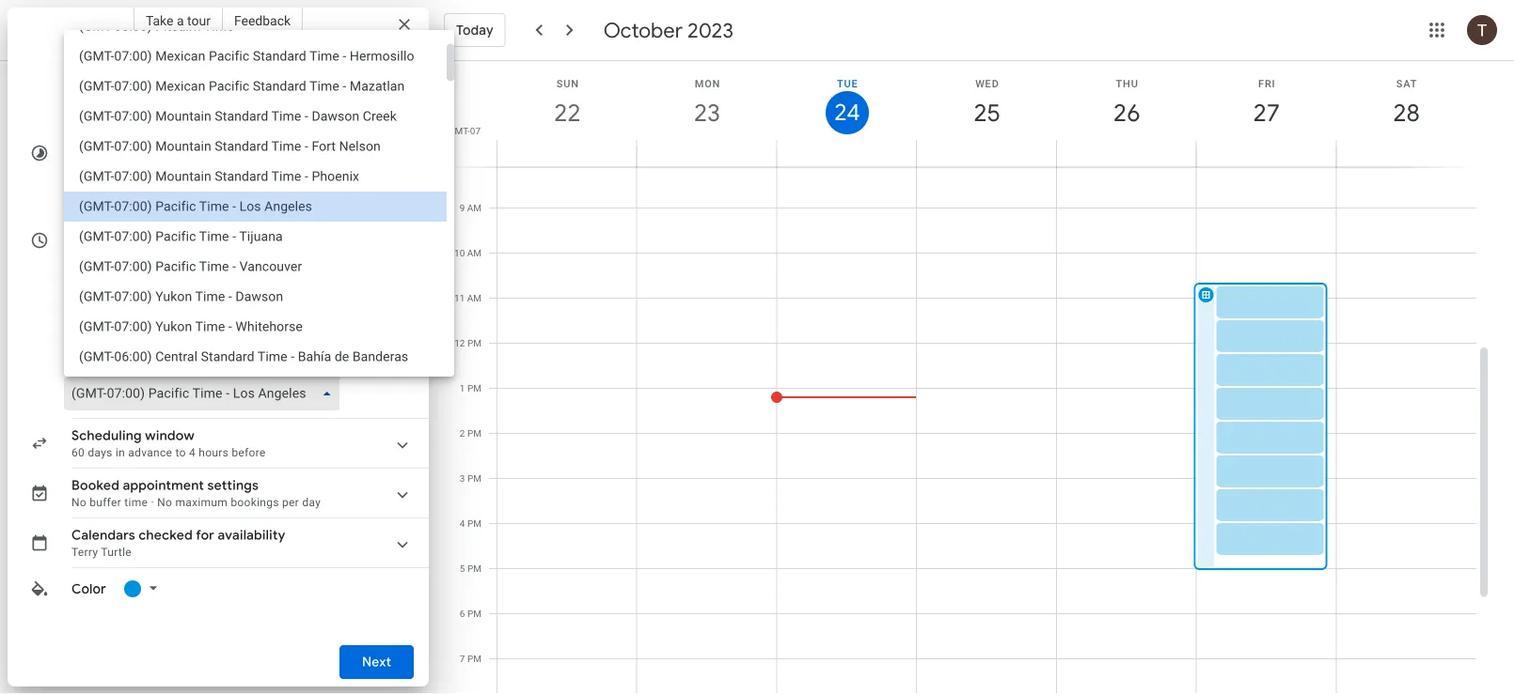 Task type: vqa. For each thing, say whether or not it's contained in the screenshot.


Task type: locate. For each thing, give the bounding box(es) containing it.
am for 11 am
[[467, 293, 481, 304]]

grid containing 22
[[436, 61, 1491, 695]]

sat
[[1396, 78, 1417, 89]]

pm right 12
[[467, 338, 481, 349]]

sun 22
[[553, 78, 580, 128]]

maximum
[[175, 497, 228, 510]]

appointment
[[191, 156, 258, 169], [123, 478, 204, 495]]

monday, october 23 element
[[686, 91, 729, 134]]

pm right 2
[[467, 428, 481, 440]]

1 vertical spatial for
[[196, 528, 214, 544]]

pm down 3 pm
[[467, 519, 481, 530]]

thursday, october 26 element
[[1105, 91, 1148, 134]]

take a tour
[[146, 13, 211, 28]]

days
[[88, 447, 112, 460]]

settings
[[207, 478, 259, 495]]

fri 27
[[1252, 78, 1279, 128]]

4 inside grid
[[460, 519, 465, 530]]

1 horizontal spatial 4
[[460, 519, 465, 530]]

0 vertical spatial a
[[177, 13, 184, 28]]

pm right '3'
[[467, 473, 481, 485]]

11 am
[[454, 293, 481, 304]]

scheduling
[[71, 428, 142, 445]]

1 vertical spatial 4
[[460, 519, 465, 530]]

appointment inside the booked appointment settings no buffer time · no maximum bookings per day
[[123, 478, 204, 495]]

how
[[71, 156, 95, 169]]

pm for 7 pm
[[467, 654, 481, 665]]

7 pm
[[460, 654, 481, 665]]

in
[[116, 447, 125, 460]]

you're
[[123, 244, 154, 257]]

no right ·
[[157, 497, 172, 510]]

24
[[833, 98, 859, 127]]

3 pm from the top
[[467, 428, 481, 440]]

4 am from the top
[[467, 293, 481, 304]]

add a date button
[[64, 340, 146, 374]]

(gmt minus 07:00)mexican pacific standard time - mazatlan option
[[64, 72, 447, 102]]

1 pm
[[460, 383, 481, 395]]

per
[[282, 497, 299, 510]]

mon 23
[[693, 78, 721, 128]]

tue
[[837, 78, 858, 89]]

7
[[460, 654, 465, 665]]

availability
[[71, 225, 141, 242]]

(gmt minus 08:00)pitcairn time option
[[64, 12, 447, 42]]

0 horizontal spatial 4
[[189, 447, 196, 460]]

advance
[[128, 447, 172, 460]]

5 pm
[[460, 564, 481, 575]]

am right 11
[[467, 293, 481, 304]]

4 pm from the top
[[467, 473, 481, 485]]

0 vertical spatial 4
[[189, 447, 196, 460]]

0 horizontal spatial no
[[71, 497, 87, 510]]

2 am from the top
[[467, 203, 481, 214]]

25 column header
[[916, 61, 1057, 167]]

pm for 4 pm
[[467, 519, 481, 530]]

0 vertical spatial for
[[207, 244, 222, 257]]

grid
[[436, 61, 1491, 695]]

(gmt minus 07:00)pacific time - tijuana option
[[64, 222, 447, 252]]

6 pm from the top
[[467, 564, 481, 575]]

3
[[460, 473, 465, 485]]

8 pm from the top
[[467, 654, 481, 665]]

a for date
[[100, 349, 108, 366]]

2 pm
[[460, 428, 481, 440]]

7 pm from the top
[[467, 609, 481, 620]]

26 column header
[[1056, 61, 1197, 167]]

am right 9
[[467, 203, 481, 214]]

23
[[693, 97, 719, 128]]

before
[[232, 447, 266, 460]]

appointments.
[[225, 244, 301, 257]]

1 pm from the top
[[467, 338, 481, 349]]

pm right 7
[[467, 654, 481, 665]]

feedback button
[[223, 6, 303, 36]]

pm right '5'
[[467, 564, 481, 575]]

a for tour
[[177, 13, 184, 28]]

pm
[[467, 338, 481, 349], [467, 383, 481, 395], [467, 428, 481, 440], [467, 473, 481, 485], [467, 519, 481, 530], [467, 564, 481, 575], [467, 609, 481, 620], [467, 654, 481, 665]]

1 vertical spatial a
[[100, 349, 108, 366]]

4
[[189, 447, 196, 460], [460, 519, 465, 530]]

07
[[470, 125, 481, 136]]

am for 8 am
[[467, 158, 481, 169]]

duration
[[158, 137, 212, 154]]

gmt-
[[448, 125, 470, 136]]

None field
[[64, 377, 348, 411]]

4 up '5'
[[460, 519, 465, 530]]

1 horizontal spatial a
[[177, 13, 184, 28]]

pm for 5 pm
[[467, 564, 481, 575]]

1 horizontal spatial no
[[157, 497, 172, 510]]

for down maximum
[[196, 528, 214, 544]]

appointment up ·
[[123, 478, 204, 495]]

5
[[460, 564, 465, 575]]

a right add
[[100, 349, 108, 366]]

0 vertical spatial appointment
[[191, 156, 258, 169]]

24 column header
[[776, 61, 917, 167]]

sat 28
[[1392, 78, 1419, 128]]

bookable
[[71, 50, 130, 62]]

1 am from the top
[[467, 158, 481, 169]]

each
[[163, 156, 188, 169]]

pm for 1 pm
[[467, 383, 481, 395]]

no
[[71, 497, 87, 510], [157, 497, 172, 510]]

for inside 'calendars checked for availability terry turtle'
[[196, 528, 214, 544]]

october
[[603, 17, 683, 43]]

(gmt minus 07:00)mexican pacific standard time - hermosillo option
[[64, 42, 447, 72]]

add
[[71, 349, 97, 366]]

60
[[71, 447, 85, 460]]

(gmt minus 07:00)yukon time - dawson option
[[64, 283, 447, 313]]

tue 24
[[833, 78, 859, 127]]

8 am
[[460, 158, 481, 169]]

1
[[460, 383, 465, 395]]

22
[[553, 97, 580, 128]]

fri
[[1258, 78, 1276, 89]]

am right 10
[[467, 248, 481, 259]]

2 pm from the top
[[467, 383, 481, 395]]

1 vertical spatial appointment
[[123, 478, 204, 495]]

pm right the 1
[[467, 383, 481, 395]]

tuesday, october 24, today element
[[825, 91, 869, 134]]

(gmt minus 07:00)pacific time - los angeles option
[[64, 192, 447, 222]]

booked
[[71, 478, 120, 495]]

scheduling window 60 days in advance to 4 hours before
[[71, 428, 266, 460]]

am right 8
[[467, 158, 481, 169]]

(gmt minus 06:00)central standard time - bahía de banderas option
[[64, 343, 447, 373]]

a left "tour" on the left of the page
[[177, 13, 184, 28]]

availability
[[218, 528, 285, 544]]

no down booked
[[71, 497, 87, 510]]

12 pm
[[454, 338, 481, 349]]

4 right "to"
[[189, 447, 196, 460]]

pm right 6
[[467, 609, 481, 620]]

for right available
[[207, 244, 222, 257]]

(gmt minus 07:00)pacific time - vancouver option
[[64, 252, 447, 283]]

6
[[460, 609, 465, 620]]

1 no from the left
[[71, 497, 87, 510]]

a
[[177, 13, 184, 28], [100, 349, 108, 366]]

3 am from the top
[[467, 248, 481, 259]]

appointment down duration
[[191, 156, 258, 169]]

color
[[71, 581, 106, 598]]

0 horizontal spatial a
[[100, 349, 108, 366]]

28
[[1392, 97, 1419, 128]]

for inside the "availability set when you're available for appointments."
[[207, 244, 222, 257]]

27 column header
[[1196, 61, 1337, 167]]

(gmt minus 06:00)central standard time - belize option
[[64, 373, 447, 403]]

9 am
[[460, 203, 481, 214]]

tour
[[187, 13, 211, 28]]

should
[[124, 156, 160, 169]]

5 pm from the top
[[467, 519, 481, 530]]



Task type: describe. For each thing, give the bounding box(es) containing it.
schedule
[[216, 50, 273, 62]]

25
[[972, 97, 999, 128]]

bookable appointment schedule
[[71, 50, 273, 62]]

date
[[111, 349, 139, 366]]

appointment
[[133, 50, 213, 62]]

4 pm
[[460, 519, 481, 530]]

take
[[146, 13, 173, 28]]

pm for 6 pm
[[467, 609, 481, 620]]

thu
[[1116, 78, 1138, 89]]

calendars checked for availability terry turtle
[[71, 528, 285, 560]]

4 inside scheduling window 60 days in advance to 4 hours before
[[189, 447, 196, 460]]

(gmt minus 07:00)mountain standard time - fort nelson option
[[64, 132, 447, 162]]

wednesday, october 25 element
[[965, 91, 1009, 134]]

9
[[460, 203, 465, 214]]

appointment inside appointment duration how long should each appointment last?
[[191, 156, 258, 169]]

long
[[98, 156, 121, 169]]

today button
[[444, 8, 506, 53]]

26
[[1112, 97, 1139, 128]]

turtle
[[101, 546, 132, 560]]

set
[[71, 244, 89, 257]]

feedback
[[234, 13, 291, 28]]

terry
[[71, 546, 98, 560]]

(gmt minus 07:00)mountain standard time - phoenix option
[[64, 162, 447, 192]]

take a tour button
[[133, 6, 223, 36]]

(gmt minus 07:00)mountain standard time - dawson creek option
[[64, 102, 447, 132]]

am for 10 am
[[467, 248, 481, 259]]

next button
[[339, 640, 414, 686]]

pm for 12 pm
[[467, 338, 481, 349]]

checked
[[139, 528, 193, 544]]

23 column header
[[636, 61, 777, 167]]

hours
[[199, 447, 229, 460]]

wed 25
[[972, 78, 999, 128]]

sun
[[556, 78, 579, 89]]

time
[[124, 497, 148, 510]]

28 column header
[[1336, 61, 1476, 167]]

saturday, october 28 element
[[1385, 91, 1428, 134]]

sunday, october 22 element
[[546, 91, 589, 134]]

day
[[302, 497, 321, 510]]

am for 9 am
[[467, 203, 481, 214]]

2 no from the left
[[157, 497, 172, 510]]

today
[[456, 22, 493, 39]]

booked appointment settings no buffer time · no maximum bookings per day
[[71, 478, 321, 510]]

buffer
[[90, 497, 121, 510]]

6 pm
[[460, 609, 481, 620]]

2023
[[687, 17, 733, 43]]

gmt-07
[[448, 125, 481, 136]]

Add title text field
[[71, 75, 414, 103]]

bookings
[[231, 497, 279, 510]]

2
[[460, 428, 465, 440]]

pm for 3 pm
[[467, 473, 481, 485]]

10
[[454, 248, 465, 259]]

available
[[157, 244, 204, 257]]

pm for 2 pm
[[467, 428, 481, 440]]

friday, october 27 element
[[1245, 91, 1288, 134]]

27
[[1252, 97, 1279, 128]]

10 am
[[454, 248, 481, 259]]

next
[[362, 655, 391, 671]]

mon
[[695, 78, 721, 89]]

22 column header
[[497, 61, 637, 167]]

to
[[175, 447, 186, 460]]

when
[[92, 244, 120, 257]]

–
[[252, 316, 261, 331]]

add a date
[[71, 349, 139, 366]]

wed
[[975, 78, 999, 89]]

window
[[145, 428, 195, 445]]

(gmt minus 07:00)yukon time - whitehorse option
[[64, 313, 447, 343]]

calendars
[[71, 528, 135, 544]]

3 pm
[[460, 473, 481, 485]]

october 2023
[[603, 17, 733, 43]]

availability set when you're available for appointments.
[[71, 225, 301, 257]]

·
[[151, 497, 154, 510]]

8
[[460, 158, 465, 169]]

last?
[[261, 156, 286, 169]]

appointment
[[71, 137, 155, 154]]

12
[[454, 338, 465, 349]]

thu 26
[[1112, 78, 1139, 128]]



